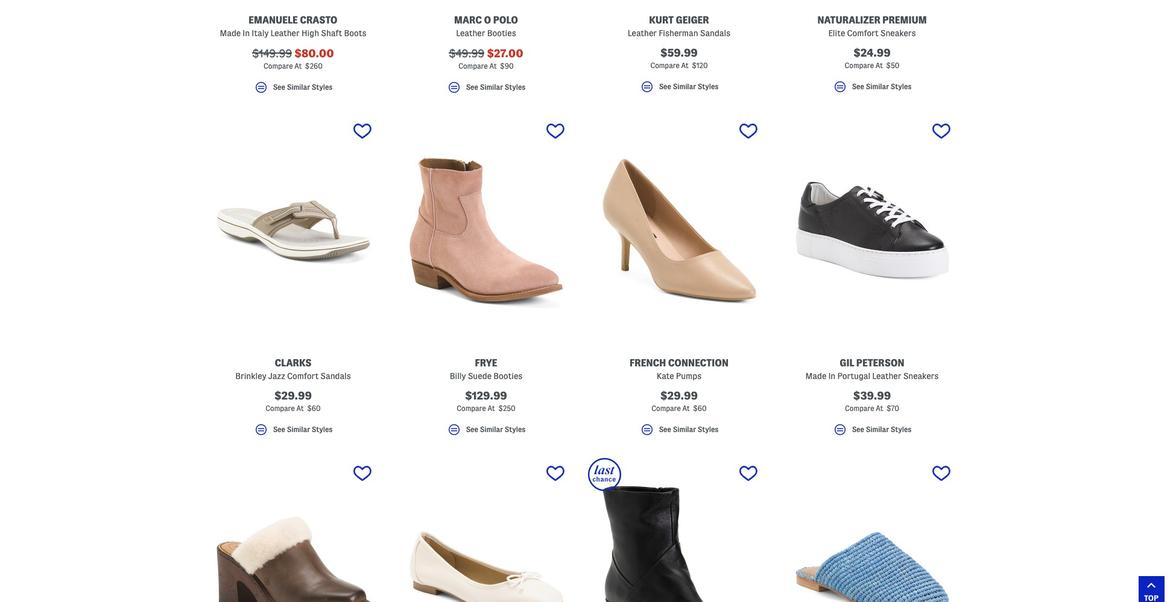 Task type: locate. For each thing, give the bounding box(es) containing it.
sandals inside kurt geiger leather fisherman sandals
[[700, 28, 731, 38]]

comfort for $29.99
[[287, 371, 319, 381]]

sneakers inside naturalizer premium elite comfort sneakers
[[881, 28, 916, 38]]

marc
[[454, 15, 482, 25]]

compare inside $39.99 compare at              $70
[[845, 405, 874, 412]]

sandals inside clarks brinkley jazz comfort sandals
[[320, 371, 351, 381]]

$70
[[887, 405, 899, 412]]

see similar styles inside the emanuele crasto made in italy leather high shaft boots compare at              $260 element
[[273, 83, 333, 91]]

0 vertical spatial sandals
[[700, 28, 731, 38]]

see similar styles inside kurt geiger leather fisherman sandals $59.99 compare at              $120 element
[[659, 83, 719, 91]]

see similar styles inside the marc o polo leather booties compare at              $90 element
[[466, 83, 526, 91]]

$80.00
[[295, 48, 334, 59]]

leather down peterson
[[872, 371, 901, 381]]

compare down $24.99
[[845, 61, 874, 69]]

$49.99 $27.00 compare at              $90
[[449, 48, 523, 70]]

comfort inside naturalizer premium elite comfort sneakers
[[847, 28, 879, 38]]

1 horizontal spatial $60
[[693, 405, 707, 412]]

see similar styles
[[659, 83, 719, 91], [852, 83, 912, 91], [273, 83, 333, 91], [466, 83, 526, 91], [273, 426, 333, 434], [466, 426, 526, 434], [659, 426, 719, 434], [852, 426, 912, 434]]

$29.99
[[274, 390, 312, 402], [660, 390, 698, 402]]

similar for see similar styles button under $149.99 $80.00 compare at              $260
[[287, 83, 310, 91]]

see similar styles down the $70 on the right bottom of the page
[[852, 426, 912, 434]]

in for $39.99
[[828, 371, 836, 381]]

premium
[[883, 15, 927, 25]]

compare for naturalizer
[[845, 61, 874, 69]]

$29.99 compare at              $60
[[266, 390, 321, 412], [652, 390, 707, 412]]

styles inside 'frye billy suede booties $129.99 compare at              $250' element
[[505, 426, 526, 434]]

sneakers
[[881, 28, 916, 38], [903, 371, 939, 381]]

similar inside the marc o polo leather booties compare at              $90 element
[[480, 83, 503, 91]]

leather inside marc o polo leather booties
[[456, 28, 485, 38]]

see down $59.99 compare at              $120
[[659, 83, 671, 91]]

1 vertical spatial made
[[806, 371, 827, 381]]

top link
[[1138, 577, 1164, 603]]

see down jazz
[[273, 426, 285, 434]]

sandals
[[700, 28, 731, 38], [320, 371, 351, 381]]

$60 down clarks brinkley jazz comfort sandals
[[307, 405, 321, 412]]

compare inside $59.99 compare at              $120
[[650, 61, 680, 69]]

see similar styles down $120
[[659, 83, 719, 91]]

booties inside marc o polo leather booties
[[487, 28, 516, 38]]

$60
[[307, 405, 321, 412], [693, 405, 707, 412]]

see down the kate in the bottom right of the page
[[659, 426, 671, 434]]

booties
[[487, 28, 516, 38], [494, 371, 523, 381]]

comfort down clarks
[[287, 371, 319, 381]]

frye billy suede booties $129.99 compare at              $250 element
[[395, 116, 577, 443]]

similar for see similar styles button underneath jazz
[[287, 426, 310, 434]]

1 horizontal spatial sandals
[[700, 28, 731, 38]]

made left italy
[[220, 28, 241, 38]]

portugal
[[837, 371, 870, 381]]

1 vertical spatial booties
[[494, 371, 523, 381]]

french connection kate pumps $29.99 compare at              $60 element
[[588, 116, 770, 443]]

french
[[630, 358, 666, 368]]

leather
[[271, 28, 300, 38], [456, 28, 485, 38], [628, 28, 657, 38], [872, 371, 901, 381]]

see similar styles button down jazz
[[202, 423, 384, 443]]

elite
[[828, 28, 845, 38]]

similar inside kurt geiger leather fisherman sandals $59.99 compare at              $120 element
[[673, 83, 696, 91]]

1 vertical spatial sandals
[[320, 371, 351, 381]]

similar
[[673, 83, 696, 91], [866, 83, 889, 91], [287, 83, 310, 91], [480, 83, 503, 91], [287, 426, 310, 434], [480, 426, 503, 434], [673, 426, 696, 434], [866, 426, 889, 434]]

sneakers down peterson
[[903, 371, 939, 381]]

see
[[659, 83, 671, 91], [852, 83, 864, 91], [273, 83, 285, 91], [466, 83, 478, 91], [273, 426, 285, 434], [466, 426, 478, 434], [659, 426, 671, 434], [852, 426, 864, 434]]

leather down kurt
[[628, 28, 657, 38]]

comfort for $24.99
[[847, 28, 879, 38]]

made
[[220, 28, 241, 38], [806, 371, 827, 381]]

compare inside $149.99 $80.00 compare at              $260
[[264, 62, 293, 70]]

see down '$24.99 compare at              $50'
[[852, 83, 864, 91]]

1 $60 from the left
[[307, 405, 321, 412]]

see inside 'naturalizer premium elite comfort sneakers $24.99 compare at              $50' element
[[852, 83, 864, 91]]

see similar styles down $50
[[852, 83, 912, 91]]

0 horizontal spatial sandals
[[320, 371, 351, 381]]

similar inside "gil peterson made in portugal leather sneakers $39.99 compare at              $70" element
[[866, 426, 889, 434]]

see down the $129.99 compare at              $250
[[466, 426, 478, 434]]

1 horizontal spatial made
[[806, 371, 827, 381]]

similar for see similar styles button underneath '$24.99 compare at              $50'
[[866, 83, 889, 91]]

styles inside kurt geiger leather fisherman sandals $59.99 compare at              $120 element
[[698, 83, 719, 91]]

compare down $59.99
[[650, 61, 680, 69]]

see inside "gil peterson made in portugal leather sneakers $39.99 compare at              $70" element
[[852, 426, 864, 434]]

$29.99 down jazz
[[274, 390, 312, 402]]

made left portugal
[[806, 371, 827, 381]]

gil peterson made in portugal leather sneakers
[[806, 358, 939, 381]]

$29.99 compare at              $60 down pumps at bottom right
[[652, 390, 707, 412]]

shaft
[[321, 28, 342, 38]]

marc o polo leather booties compare at              $90 element
[[395, 0, 577, 100]]

0 vertical spatial booties
[[487, 28, 516, 38]]

naturalizer premium elite comfort sneakers
[[818, 15, 927, 38]]

comfort inside clarks brinkley jazz comfort sandals
[[287, 371, 319, 381]]

see inside clarks brinkley jazz comfort sandals $29.99 compare at              $60 element
[[273, 426, 285, 434]]

$39.99
[[853, 390, 891, 402]]

$29.99 for connection
[[660, 390, 698, 402]]

see inside 'frye billy suede booties $129.99 compare at              $250' element
[[466, 426, 478, 434]]

see similar styles button down $59.99 compare at              $120
[[588, 80, 770, 99]]

comfort
[[847, 28, 879, 38], [287, 371, 319, 381]]

1 horizontal spatial in
[[828, 371, 836, 381]]

0 vertical spatial in
[[243, 28, 250, 38]]

booties down frye
[[494, 371, 523, 381]]

see similar styles down $260
[[273, 83, 333, 91]]

see for see similar styles button underneath the $129.99 compare at              $250
[[466, 426, 478, 434]]

1 vertical spatial comfort
[[287, 371, 319, 381]]

paulina ballet flats image
[[395, 458, 577, 603]]

kate pumps image
[[588, 116, 770, 344]]

$59.99
[[661, 47, 698, 58]]

comfort down naturalizer
[[847, 28, 879, 38]]

in inside emanuele crasto made in italy leather high shaft boots
[[243, 28, 250, 38]]

sneakers down premium
[[881, 28, 916, 38]]

similar inside 'frye billy suede booties $129.99 compare at              $250' element
[[480, 426, 503, 434]]

in left italy
[[243, 28, 250, 38]]

$149.99 $80.00 compare at              $260
[[252, 48, 334, 70]]

in
[[243, 28, 250, 38], [828, 371, 836, 381]]

1 horizontal spatial $29.99
[[660, 390, 698, 402]]

0 horizontal spatial made
[[220, 28, 241, 38]]

2 $60 from the left
[[693, 405, 707, 412]]

$250
[[498, 405, 515, 412]]

see similar styles inside french connection kate pumps $29.99 compare at              $60 element
[[659, 426, 719, 434]]

leather down marc
[[456, 28, 485, 38]]

1 $29.99 compare at              $60 from the left
[[266, 390, 321, 412]]

compare for frye
[[457, 405, 486, 412]]

compare down jazz
[[266, 405, 295, 412]]

compare down $129.99
[[457, 405, 486, 412]]

1 vertical spatial sneakers
[[903, 371, 939, 381]]

$60 down pumps at bottom right
[[693, 405, 707, 412]]

compare for clarks
[[266, 405, 295, 412]]

styles inside the marc o polo leather booties compare at              $90 element
[[505, 83, 526, 91]]

booties down polo
[[487, 28, 516, 38]]

sandals down 'geiger'
[[700, 28, 731, 38]]

see similar styles down jazz
[[273, 426, 333, 434]]

similar for see similar styles button under pumps at bottom right
[[673, 426, 696, 434]]

sandals for $59.99
[[700, 28, 731, 38]]

see down $39.99 compare at              $70
[[852, 426, 864, 434]]

in inside gil peterson made in portugal leather sneakers
[[828, 371, 836, 381]]

1 $29.99 from the left
[[274, 390, 312, 402]]

$29.99 compare at              $60 down jazz
[[266, 390, 321, 412]]

made inside emanuele crasto made in italy leather high shaft boots
[[220, 28, 241, 38]]

$27.00
[[487, 48, 523, 59]]

2 $29.99 from the left
[[660, 390, 698, 402]]

$24.99 compare at              $50
[[845, 47, 900, 69]]

1 horizontal spatial comfort
[[847, 28, 879, 38]]

clarks brinkley jazz comfort sandals
[[235, 358, 351, 381]]

see similar styles down pumps at bottom right
[[659, 426, 719, 434]]

$29.99 compare at              $60 for brinkley
[[266, 390, 321, 412]]

emanuele crasto made in italy leather high shaft boots
[[220, 15, 366, 38]]

0 horizontal spatial in
[[243, 28, 250, 38]]

$129.99
[[465, 390, 507, 402]]

gil
[[840, 358, 854, 368]]

frye billy suede booties
[[450, 358, 523, 381]]

see down $149.99 $80.00 compare at              $260
[[273, 83, 285, 91]]

leather down emanuele
[[271, 28, 300, 38]]

1 vertical spatial in
[[828, 371, 836, 381]]

$29.99 compare at              $60 inside clarks brinkley jazz comfort sandals $29.99 compare at              $60 element
[[266, 390, 321, 412]]

1 horizontal spatial $29.99 compare at              $60
[[652, 390, 707, 412]]

see inside the emanuele crasto made in italy leather high shaft boots compare at              $260 element
[[273, 83, 285, 91]]

similar for see similar styles button underneath the $49.99 $27.00 compare at              $90
[[480, 83, 503, 91]]

0 vertical spatial sneakers
[[881, 28, 916, 38]]

compare inside the $129.99 compare at              $250
[[457, 405, 486, 412]]

in left portugal
[[828, 371, 836, 381]]

compare down $39.99
[[845, 405, 874, 412]]

kate
[[657, 371, 674, 381]]

sandals right jazz
[[320, 371, 351, 381]]

similar inside french connection kate pumps $29.99 compare at              $60 element
[[673, 426, 696, 434]]

$29.99 down pumps at bottom right
[[660, 390, 698, 402]]

naturalizer
[[818, 15, 881, 25]]

see similar styles button
[[588, 80, 770, 99], [781, 80, 963, 99], [202, 80, 384, 100], [395, 80, 577, 100], [202, 423, 384, 443], [395, 423, 577, 443], [588, 423, 770, 443], [781, 423, 963, 443]]

styles inside 'naturalizer premium elite comfort sneakers $24.99 compare at              $50' element
[[891, 83, 912, 91]]

compare down the kate in the bottom right of the page
[[652, 405, 681, 412]]

$29.99 for brinkley
[[274, 390, 312, 402]]

0 vertical spatial comfort
[[847, 28, 879, 38]]

0 horizontal spatial $60
[[307, 405, 321, 412]]

made inside gil peterson made in portugal leather sneakers
[[806, 371, 827, 381]]

see inside kurt geiger leather fisherman sandals $59.99 compare at              $120 element
[[659, 83, 671, 91]]

clarks brinkley jazz comfort sandals $29.99 compare at              $60 element
[[202, 116, 384, 443]]

see for see similar styles button under $59.99 compare at              $120
[[659, 83, 671, 91]]

boots
[[344, 28, 366, 38]]

see for see similar styles button under pumps at bottom right
[[659, 426, 671, 434]]

similar inside the emanuele crasto made in italy leather high shaft boots compare at              $260 element
[[287, 83, 310, 91]]

2 $29.99 compare at              $60 from the left
[[652, 390, 707, 412]]

$149.99
[[252, 48, 292, 59]]

0 horizontal spatial $29.99
[[274, 390, 312, 402]]

compare down '$149.99'
[[264, 62, 293, 70]]

see similar styles down $250
[[466, 426, 526, 434]]

see inside the marc o polo leather booties compare at              $90 element
[[466, 83, 478, 91]]

see down the $49.99 $27.00 compare at              $90
[[466, 83, 478, 91]]

see inside french connection kate pumps $29.99 compare at              $60 element
[[659, 426, 671, 434]]

$29.99 compare at              $60 inside french connection kate pumps $29.99 compare at              $60 element
[[652, 390, 707, 412]]

similar inside 'naturalizer premium elite comfort sneakers $24.99 compare at              $50' element
[[866, 83, 889, 91]]

styles
[[698, 83, 719, 91], [891, 83, 912, 91], [312, 83, 333, 91], [505, 83, 526, 91], [312, 426, 333, 434], [505, 426, 526, 434], [698, 426, 719, 434], [891, 426, 912, 434]]

billy
[[450, 371, 466, 381]]

compare inside '$24.99 compare at              $50'
[[845, 61, 874, 69]]

similar inside clarks brinkley jazz comfort sandals $29.99 compare at              $60 element
[[287, 426, 310, 434]]

see similar styles inside "gil peterson made in portugal leather sneakers $39.99 compare at              $70" element
[[852, 426, 912, 434]]

see for see similar styles button underneath jazz
[[273, 426, 285, 434]]

see for see similar styles button underneath the $49.99 $27.00 compare at              $90
[[466, 83, 478, 91]]

0 horizontal spatial comfort
[[287, 371, 319, 381]]

compare down $49.99
[[459, 62, 488, 70]]

see similar styles down $90
[[466, 83, 526, 91]]

fisherman
[[659, 28, 698, 38]]

naturalizer premium elite comfort sneakers $24.99 compare at              $50 element
[[781, 0, 963, 99]]

0 horizontal spatial $29.99 compare at              $60
[[266, 390, 321, 412]]

0 vertical spatial made
[[220, 28, 241, 38]]

compare
[[650, 61, 680, 69], [845, 61, 874, 69], [264, 62, 293, 70], [459, 62, 488, 70], [266, 405, 295, 412], [457, 405, 486, 412], [652, 405, 681, 412], [845, 405, 874, 412]]



Task type: vqa. For each thing, say whether or not it's contained in the screenshot.
Sneakers in the NATURALIZER PREMIUM Elite Comfort Sneakers
yes



Task type: describe. For each thing, give the bounding box(es) containing it.
leather inside gil peterson made in portugal leather sneakers
[[872, 371, 901, 381]]

leather inside emanuele crasto made in italy leather high shaft boots
[[271, 28, 300, 38]]

geiger
[[676, 15, 709, 25]]

$39.99 compare at              $70
[[845, 390, 899, 412]]

compare for french
[[652, 405, 681, 412]]

similar for see similar styles button underneath the $129.99 compare at              $250
[[480, 426, 503, 434]]

$50
[[886, 61, 900, 69]]

in for $149.99
[[243, 28, 250, 38]]

sandals for $29.99
[[320, 371, 351, 381]]

$120
[[692, 61, 708, 69]]

styles inside french connection kate pumps $29.99 compare at              $60 element
[[698, 426, 719, 434]]

styles inside the emanuele crasto made in italy leather high shaft boots compare at              $260 element
[[312, 83, 333, 91]]

polo
[[493, 15, 518, 25]]

see for see similar styles button under $149.99 $80.00 compare at              $260
[[273, 83, 285, 91]]

see similar styles inside 'naturalizer premium elite comfort sneakers $24.99 compare at              $50' element
[[852, 83, 912, 91]]

made in italy leather high block stacked heel boots image
[[588, 458, 770, 603]]

french connection kate pumps
[[630, 358, 729, 381]]

see for see similar styles button underneath '$24.99 compare at              $50'
[[852, 83, 864, 91]]

made for $149.99
[[220, 28, 241, 38]]

similar for see similar styles button under $59.99 compare at              $120
[[673, 83, 696, 91]]

$90
[[500, 62, 514, 70]]

styles inside "gil peterson made in portugal leather sneakers $39.99 compare at              $70" element
[[891, 426, 912, 434]]

skate raffia mule sandals image
[[781, 458, 963, 603]]

made for $39.99
[[806, 371, 827, 381]]

top
[[1144, 594, 1159, 602]]

emanuele
[[249, 15, 298, 25]]

kurt geiger leather fisherman sandals
[[628, 15, 731, 38]]

booties inside frye billy suede booties
[[494, 371, 523, 381]]

made in portugal leather sneakers image
[[781, 116, 963, 344]]

$60 for clarks
[[307, 405, 321, 412]]

kurt
[[649, 15, 674, 25]]

marc o polo leather booties
[[454, 15, 518, 38]]

see similar styles inside 'frye billy suede booties $129.99 compare at              $250' element
[[466, 426, 526, 434]]

see for see similar styles button under $39.99 compare at              $70
[[852, 426, 864, 434]]

leather inside kurt geiger leather fisherman sandals
[[628, 28, 657, 38]]

italy
[[252, 28, 269, 38]]

peterson
[[856, 358, 905, 368]]

frye
[[475, 358, 497, 368]]

compare for gil
[[845, 405, 874, 412]]

see similar styles button down $149.99 $80.00 compare at              $260
[[202, 80, 384, 100]]

$24.99
[[854, 47, 891, 58]]

jazz
[[268, 371, 285, 381]]

pumps
[[676, 371, 702, 381]]

leather shearling lined clogs image
[[202, 458, 384, 603]]

o
[[484, 15, 491, 25]]

see similar styles button down the $49.99 $27.00 compare at              $90
[[395, 80, 577, 100]]

compare for kurt
[[650, 61, 680, 69]]

$29.99 compare at              $60 for connection
[[652, 390, 707, 412]]

$260
[[305, 62, 323, 70]]

see similar styles button down $39.99 compare at              $70
[[781, 423, 963, 443]]

styles inside clarks brinkley jazz comfort sandals $29.99 compare at              $60 element
[[312, 426, 333, 434]]

clarks
[[275, 358, 312, 368]]

$129.99 compare at              $250
[[457, 390, 515, 412]]

sneakers inside gil peterson made in portugal leather sneakers
[[903, 371, 939, 381]]

see similar styles button down pumps at bottom right
[[588, 423, 770, 443]]

high
[[302, 28, 319, 38]]

crasto
[[300, 15, 338, 25]]

see similar styles button down '$24.99 compare at              $50'
[[781, 80, 963, 99]]

billy suede booties image
[[395, 116, 577, 344]]

brinkley jazz comfort sandals image
[[202, 116, 384, 344]]

see similar styles inside clarks brinkley jazz comfort sandals $29.99 compare at              $60 element
[[273, 426, 333, 434]]

brinkley
[[235, 371, 266, 381]]

similar for see similar styles button under $39.99 compare at              $70
[[866, 426, 889, 434]]

$60 for french connection
[[693, 405, 707, 412]]

emanuele crasto made in italy leather high shaft boots compare at              $260 element
[[202, 0, 384, 100]]

gil peterson made in portugal leather sneakers $39.99 compare at              $70 element
[[781, 116, 963, 443]]

compare inside the $49.99 $27.00 compare at              $90
[[459, 62, 488, 70]]

see similar styles button down the $129.99 compare at              $250
[[395, 423, 577, 443]]

$59.99 compare at              $120
[[650, 47, 708, 69]]

$49.99
[[449, 48, 485, 59]]

suede
[[468, 371, 492, 381]]

connection
[[668, 358, 729, 368]]

kurt geiger leather fisherman sandals $59.99 compare at              $120 element
[[588, 0, 770, 99]]



